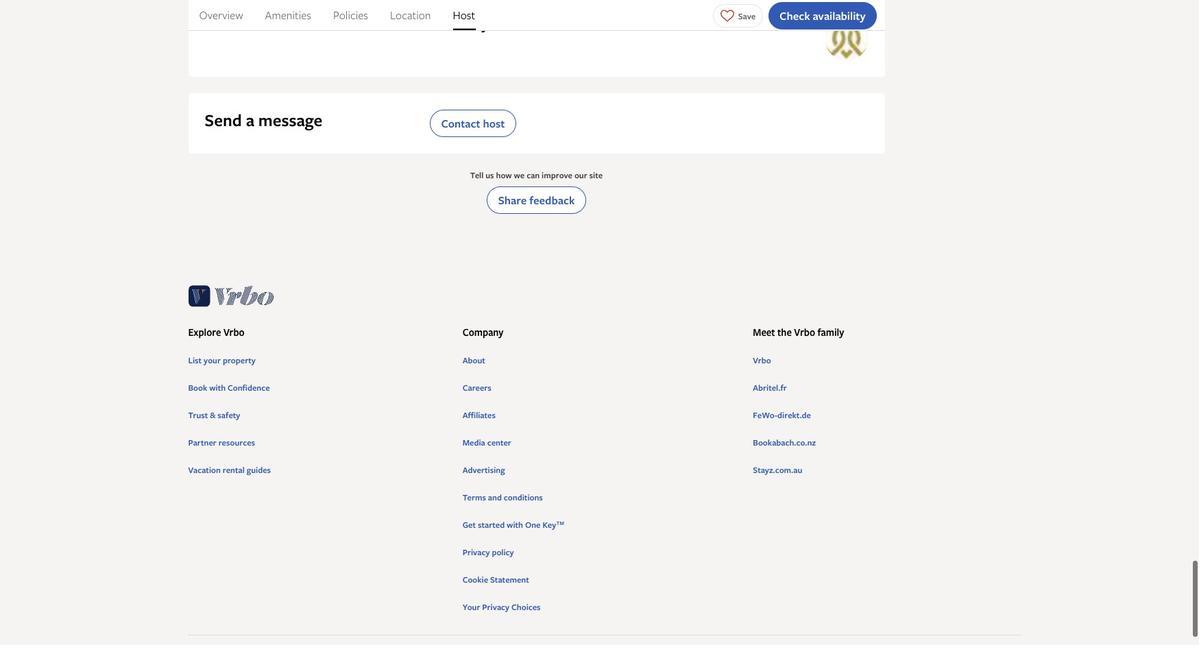 Task type: locate. For each thing, give the bounding box(es) containing it.
0 horizontal spatial host
[[283, 7, 315, 30]]

0 vertical spatial about
[[205, 7, 250, 30]]

contact host
[[441, 116, 505, 131]]

0 horizontal spatial vrbo
[[223, 325, 245, 338]]

the for vrbo
[[777, 325, 792, 338]]

about
[[205, 7, 250, 30], [463, 354, 485, 366]]

vrbo
[[223, 325, 245, 338], [794, 325, 815, 338], [753, 354, 771, 366]]

center
[[487, 436, 511, 448]]

the right overview
[[254, 7, 279, 30]]

stayz.com.au link
[[753, 464, 1022, 475]]

with inside company list item
[[507, 519, 523, 530]]

book with confidence
[[188, 382, 270, 393]]

0 vertical spatial with
[[209, 382, 226, 393]]

book with confidence link
[[188, 382, 452, 393]]

started
[[478, 519, 505, 530]]

privacy
[[463, 546, 490, 558], [482, 601, 509, 613]]

0 vertical spatial privacy
[[463, 546, 490, 558]]

list
[[188, 354, 202, 366]]

abritel.fr link
[[753, 382, 1022, 393]]

list containing explore vrbo
[[188, 277, 1022, 618]]

rental
[[223, 464, 245, 475]]

list for explore vrbo
[[188, 349, 452, 475]]

0 horizontal spatial the
[[254, 7, 279, 30]]

trust & safety link
[[188, 409, 452, 421]]

host left the policies
[[283, 7, 315, 30]]

1 horizontal spatial about
[[463, 354, 485, 366]]

statement
[[490, 574, 529, 585]]

host profile image image
[[824, 16, 868, 60]]

send
[[205, 109, 242, 131]]

the right the meet
[[777, 325, 792, 338]]

bookabach.co.nz
[[753, 436, 816, 448]]

contact
[[441, 116, 480, 131]]

key™
[[543, 519, 564, 530]]

0 horizontal spatial with
[[209, 382, 226, 393]]

amenities link
[[265, 0, 311, 30]]

privacy left policy
[[463, 546, 490, 558]]

tell us how we can improve our site
[[470, 169, 603, 181]]

1 horizontal spatial host
[[483, 116, 505, 131]]

about inside company list item
[[463, 354, 485, 366]]

1 vertical spatial about
[[463, 354, 485, 366]]

0 horizontal spatial about
[[205, 7, 250, 30]]

with left one
[[507, 519, 523, 530]]

2 horizontal spatial vrbo
[[794, 325, 815, 338]]

conditions
[[504, 491, 543, 503]]

abritel.fr
[[753, 382, 787, 393]]

cookie statement
[[463, 574, 529, 585]]

overview
[[199, 8, 243, 23]]

share
[[498, 192, 527, 207]]

hosted
[[431, 16, 472, 33]]

hosted by venture resorts
[[431, 16, 581, 33]]

fewo-
[[753, 409, 778, 421]]

partner resources
[[188, 436, 255, 448]]

confidence
[[228, 382, 270, 393]]

with
[[209, 382, 226, 393], [507, 519, 523, 530]]

us
[[486, 169, 494, 181]]

a
[[246, 109, 254, 131]]

media center link
[[463, 436, 742, 448]]

about up careers
[[463, 354, 485, 366]]

with right book
[[209, 382, 226, 393]]

check availability button
[[769, 2, 877, 29]]

about left amenities link
[[205, 7, 250, 30]]

the for host
[[254, 7, 279, 30]]

host right contact
[[483, 116, 505, 131]]

the
[[254, 7, 279, 30], [777, 325, 792, 338]]

fewo-direkt.de
[[753, 409, 811, 421]]

vrbo down the meet
[[753, 354, 771, 366]]

0 vertical spatial the
[[254, 7, 279, 30]]

1 vertical spatial the
[[777, 325, 792, 338]]

location
[[390, 8, 431, 23]]

terms
[[463, 491, 486, 503]]

meet
[[753, 325, 775, 338]]

1 horizontal spatial with
[[507, 519, 523, 530]]

advertising
[[463, 464, 505, 475]]

1 horizontal spatial vrbo
[[753, 354, 771, 366]]

trust
[[188, 409, 208, 421]]

1 vertical spatial with
[[507, 519, 523, 530]]

company
[[463, 325, 504, 338]]

vrbo inside explore vrbo list item
[[223, 325, 245, 338]]

contact host link
[[430, 109, 517, 137]]

get started with one key™ link
[[463, 519, 742, 530]]

we
[[514, 169, 525, 181]]

bookabach.co.nz link
[[753, 436, 1022, 448]]

host
[[283, 7, 315, 30], [483, 116, 505, 131]]

media
[[463, 436, 485, 448]]

list containing about
[[463, 349, 742, 613]]

vacation rental guides
[[188, 464, 271, 475]]

your
[[463, 601, 480, 613]]

privacy right your at the bottom
[[482, 601, 509, 613]]

about for about the host
[[205, 7, 250, 30]]

vrbo up property at the left
[[223, 325, 245, 338]]

privacy policy link
[[463, 546, 742, 558]]

overview link
[[199, 0, 243, 30]]

list your property
[[188, 354, 256, 366]]

explore vrbo list item
[[188, 321, 452, 475]]

the inside list item
[[777, 325, 792, 338]]

list
[[188, 0, 885, 30], [188, 277, 1022, 618], [188, 349, 452, 475], [463, 349, 742, 613], [753, 349, 1022, 475]]

list containing list your property
[[188, 349, 452, 475]]

1 vertical spatial host
[[483, 116, 505, 131]]

meet the vrbo family list item
[[753, 321, 1022, 475]]

list for meet the vrbo family
[[753, 349, 1022, 475]]

1 horizontal spatial the
[[777, 325, 792, 338]]

affiliates link
[[463, 409, 742, 421]]

list containing vrbo
[[753, 349, 1022, 475]]

your privacy choices
[[463, 601, 541, 613]]

cookie
[[463, 574, 488, 585]]

explore vrbo
[[188, 325, 245, 338]]

privacy policy
[[463, 546, 514, 558]]

vrbo image
[[188, 282, 274, 310]]

direkt.de
[[778, 409, 811, 421]]

feedback
[[529, 192, 575, 207]]

vrbo left family
[[794, 325, 815, 338]]



Task type: describe. For each thing, give the bounding box(es) containing it.
availability
[[813, 8, 866, 23]]

fewo-direkt.de link
[[753, 409, 1022, 421]]

careers
[[463, 382, 491, 393]]

advertising link
[[463, 464, 742, 475]]

check availability
[[780, 8, 866, 23]]

send a message
[[205, 109, 322, 131]]

choices
[[511, 601, 541, 613]]

host
[[453, 8, 475, 23]]

careers link
[[463, 382, 742, 393]]

partner
[[188, 436, 216, 448]]

location link
[[390, 0, 431, 30]]

about link
[[463, 354, 742, 366]]

about for the "about" link
[[463, 354, 485, 366]]

site
[[589, 169, 603, 181]]

policies
[[333, 8, 368, 23]]

list for company
[[463, 349, 742, 613]]

vacation rental guides link
[[188, 464, 452, 475]]

vacation
[[188, 464, 221, 475]]

affiliates
[[463, 409, 496, 421]]

company list item
[[463, 321, 742, 613]]

with inside explore vrbo list item
[[209, 382, 226, 393]]

1 vertical spatial privacy
[[482, 601, 509, 613]]

our
[[574, 169, 587, 181]]

venture
[[491, 16, 536, 33]]

list your property link
[[188, 354, 452, 366]]

0 vertical spatial host
[[283, 7, 315, 30]]

book
[[188, 382, 207, 393]]

media center
[[463, 436, 511, 448]]

stayz.com.au
[[753, 464, 802, 475]]

explore
[[188, 325, 221, 338]]

meet the vrbo family
[[753, 325, 844, 338]]

partner resources link
[[188, 436, 452, 448]]

your
[[204, 354, 221, 366]]

terms and conditions
[[463, 491, 543, 503]]

message
[[258, 109, 322, 131]]

share feedback
[[498, 192, 575, 207]]

one
[[525, 519, 541, 530]]

policies link
[[333, 0, 368, 30]]

tell
[[470, 169, 484, 181]]

policy
[[492, 546, 514, 558]]

improve
[[542, 169, 572, 181]]

property
[[223, 354, 256, 366]]

terms and conditions link
[[463, 491, 742, 503]]

&
[[210, 409, 216, 421]]

and
[[488, 491, 502, 503]]

safety
[[218, 409, 240, 421]]

list containing overview
[[188, 0, 885, 30]]

how
[[496, 169, 512, 181]]

resorts
[[539, 16, 581, 33]]

can
[[527, 169, 540, 181]]

amenities
[[265, 8, 311, 23]]

get
[[463, 519, 476, 530]]

trust & safety
[[188, 409, 240, 421]]

get started with one key™
[[463, 519, 564, 530]]

guides
[[247, 464, 271, 475]]

by
[[475, 16, 488, 33]]

your privacy choices link
[[463, 601, 742, 613]]

family
[[817, 325, 844, 338]]

save
[[738, 10, 756, 22]]

share feedback link
[[487, 186, 586, 214]]



Task type: vqa. For each thing, say whether or not it's contained in the screenshot.
APPLICATION in Wizard region
no



